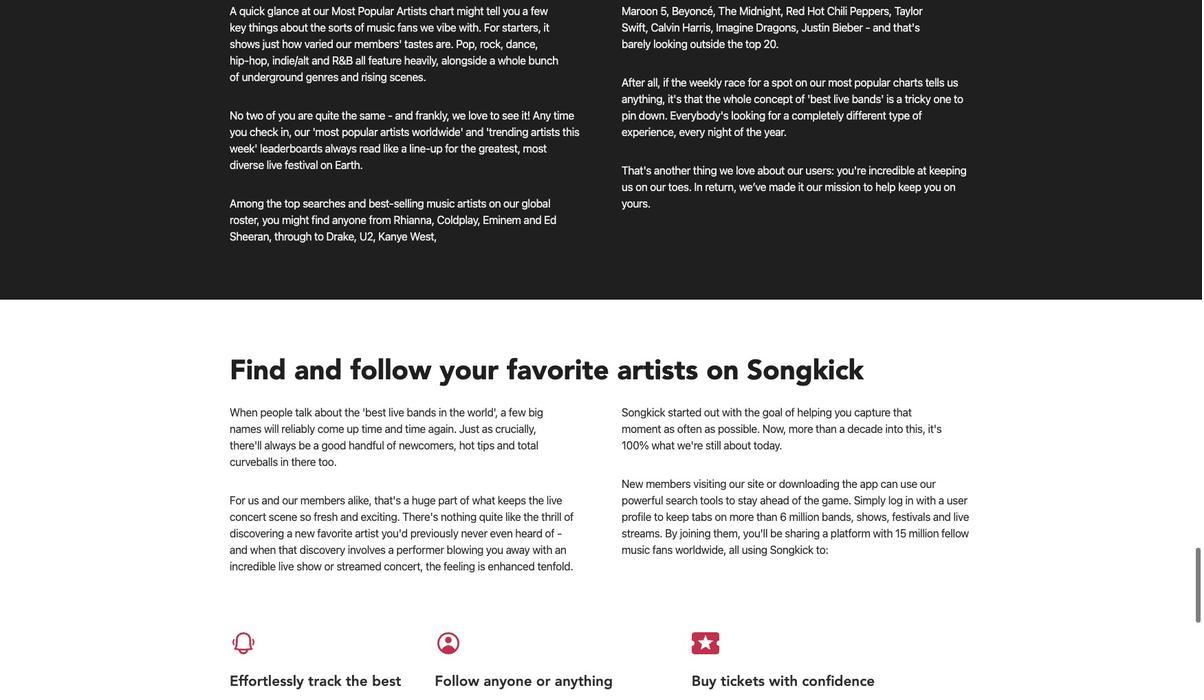 Task type: locate. For each thing, give the bounding box(es) containing it.
decade
[[847, 423, 883, 435]]

0 vertical spatial us
[[947, 76, 958, 89]]

- inside no two of you are quite the same - and frankly, we love to see it! any time you check in, our 'most popular artists worldwide' and 'trending artists this week' leaderboards always read like a line-up for the greatest, most diverse live festival on earth.
[[388, 109, 393, 122]]

1 vertical spatial songkick
[[622, 406, 665, 419]]

feature
[[368, 54, 402, 67]]

a inside songkick started out with the goal of helping you capture that moment as often as possible. now, more than a decade into this, it's 100% what we're still about today.
[[839, 423, 845, 435]]

whole down race
[[723, 93, 751, 105]]

more inside new members visiting our site or downloading the app can use our powerful search tools to stay ahead of the game. simply log in with a user profile to keep tabs on more than 6 million bands, shows, festivals and live streams. by joining them, you'll be sharing a platform with 15 million fellow music fans worldwide, all using songkick to:
[[729, 511, 754, 523]]

0 horizontal spatial music
[[367, 21, 395, 34]]

on left earth.
[[320, 159, 332, 171]]

that's up 'exciting.'
[[374, 494, 401, 507]]

and down alike,
[[340, 511, 358, 523]]

2 horizontal spatial as
[[704, 423, 715, 435]]

live down leaderboards
[[267, 159, 282, 171]]

0 horizontal spatial like
[[383, 142, 399, 155]]

0 vertical spatial looking
[[653, 38, 687, 50]]

1 vertical spatial for
[[230, 494, 245, 507]]

in
[[694, 181, 703, 193]]

1 vertical spatial be
[[770, 527, 782, 540]]

1 horizontal spatial favorite
[[507, 352, 609, 390]]

- right same
[[388, 109, 393, 122]]

looking down concept
[[731, 109, 765, 122]]

for right race
[[748, 76, 761, 89]]

0 vertical spatial -
[[865, 21, 870, 34]]

0 horizontal spatial in
[[280, 456, 289, 468]]

a up crucially,
[[501, 406, 506, 419]]

fans inside "a quick glance at our most popular artists chart might tell you a few key things about the sorts of music fans we vibe with. for starters, it shows just how varied our members' tastes are. pop, rock, dance, hip-hop, indie/alt and r&b all feature heavily, alongside a whole bunch of underground genres and rising scenes."
[[397, 21, 418, 34]]

tenfold.
[[537, 560, 573, 573]]

charts
[[893, 76, 923, 89]]

0 horizontal spatial more
[[729, 511, 754, 523]]

never
[[461, 527, 487, 540]]

0 horizontal spatial be
[[299, 439, 311, 452]]

maroon 5, beyoncé, the midnight, red hot chili peppers, taylor swift, calvin harris, imagine dragons, justin bieber - and that's barely looking outside the top 20.
[[622, 5, 923, 50]]

time up this
[[553, 109, 574, 122]]

when
[[230, 406, 258, 419]]

no two of you are quite the same - and frankly, we love to see it! any time you check in, our 'most popular artists worldwide' and 'trending artists this week' leaderboards always read like a line-up for the greatest, most diverse live festival on earth.
[[230, 109, 579, 171]]

most down the 'trending
[[523, 142, 547, 155]]

2 vertical spatial music
[[622, 544, 650, 556]]

of right two
[[266, 109, 275, 122]]

show
[[296, 560, 322, 573]]

with inside for us and our members alike, that's a huge part of what keeps the live concert scene so fresh and exciting. there's nothing quite like the thrill of discovering a new favorite artist you'd previously never even heard of - and when that discovery involves a performer blowing you away with an incredible live show or streamed concert, the feeling is enhanced tenfold.
[[532, 544, 552, 556]]

for us and our members alike, that's a huge part of what keeps the live concert scene so fresh and exciting. there's nothing quite like the thrill of discovering a new favorite artist you'd previously never even heard of - and when that discovery involves a performer blowing you away with an incredible live show or streamed concert, the feeling is enhanced tenfold.
[[230, 494, 573, 573]]

you down keeping
[[924, 181, 941, 193]]

if
[[663, 76, 669, 89]]

music up coldplay,
[[426, 197, 455, 210]]

keep inside new members visiting our site or downloading the app can use our powerful search tools to stay ahead of the game. simply log in with a user profile to keep tabs on more than 6 million bands, shows, festivals and live streams. by joining them, you'll be sharing a platform with 15 million fellow music fans worldwide, all using songkick to:
[[666, 511, 689, 523]]

our left most at the left top
[[313, 5, 329, 17]]

top
[[745, 38, 761, 50], [284, 197, 300, 210]]

the up varied at the left top of the page
[[310, 21, 326, 34]]

about inside when people talk about the 'best live bands in the world', a few big names will reliably come up time and time again. just as crucially, there'll always be a good handful of newcomers, hot tips and total curveballs in there too.
[[315, 406, 342, 419]]

for up rock,
[[484, 21, 499, 34]]

artists inside among the top searches and best-selling music artists on our global roster, you might find anyone from rhianna, coldplay, eminem and ed sheeran, through to drake, u2, kanye west,
[[457, 197, 486, 210]]

0 vertical spatial that
[[684, 93, 703, 105]]

in left there
[[280, 456, 289, 468]]

0 horizontal spatial up
[[347, 423, 359, 435]]

curveballs
[[230, 456, 278, 468]]

on right the spot
[[795, 76, 807, 89]]

0 horizontal spatial we
[[420, 21, 434, 34]]

0 vertical spatial is
[[886, 93, 894, 105]]

popular
[[854, 76, 890, 89], [342, 126, 378, 138]]

0 vertical spatial it's
[[668, 93, 682, 105]]

love left see at left top
[[468, 109, 487, 122]]

is inside after all, if the weekly race for a spot on our most popular charts tells us anything, it's that the whole concept of 'best live bands' is a tricky one to pin down. everybody's looking for a completely different type of experience, every night of the year.
[[886, 93, 894, 105]]

0 vertical spatial up
[[430, 142, 442, 155]]

you up sheeran,
[[262, 214, 279, 226]]

0 vertical spatial whole
[[498, 54, 526, 67]]

that's
[[893, 21, 920, 34], [374, 494, 401, 507]]

in up the again.
[[439, 406, 447, 419]]

keep
[[898, 181, 921, 193], [666, 511, 689, 523]]

time down bands
[[405, 423, 426, 435]]

is inside for us and our members alike, that's a huge part of what keeps the live concert scene so fresh and exciting. there's nothing quite like the thrill of discovering a new favorite artist you'd previously never even heard of - and when that discovery involves a performer blowing you away with an incredible live show or streamed concert, the feeling is enhanced tenfold.
[[478, 560, 485, 573]]

1 horizontal spatial it
[[798, 181, 804, 193]]

that down new
[[278, 544, 297, 556]]

are
[[298, 109, 313, 122]]

always inside when people talk about the 'best live bands in the world', a few big names will reliably come up time and time again. just as crucially, there'll always be a good handful of newcomers, hot tips and total curveballs in there too.
[[264, 439, 296, 452]]

capture
[[854, 406, 890, 419]]

top left searches
[[284, 197, 300, 210]]

and up talk at the left bottom
[[294, 352, 342, 390]]

what inside songkick started out with the goal of helping you capture that moment as often as possible. now, more than a decade into this, it's 100% what we're still about today.
[[651, 439, 675, 452]]

justin
[[801, 21, 830, 34]]

music inside among the top searches and best-selling music artists on our global roster, you might find anyone from rhianna, coldplay, eminem and ed sheeran, through to drake, u2, kanye west,
[[426, 197, 455, 210]]

how
[[282, 38, 302, 50]]

'most
[[312, 126, 339, 138]]

1 horizontal spatial love
[[736, 164, 755, 177]]

0 vertical spatial keep
[[898, 181, 921, 193]]

good
[[321, 439, 346, 452]]

0 vertical spatial it
[[544, 21, 549, 34]]

all down them, at the bottom of the page
[[729, 544, 739, 556]]

read
[[359, 142, 380, 155]]

than inside songkick started out with the goal of helping you capture that moment as often as possible. now, more than a decade into this, it's 100% what we're still about today.
[[816, 423, 837, 435]]

of down the hip-
[[230, 71, 239, 83]]

every
[[679, 126, 705, 138]]

love
[[468, 109, 487, 122], [736, 164, 755, 177]]

tabs
[[692, 511, 712, 523]]

- inside for us and our members alike, that's a huge part of what keeps the live concert scene so fresh and exciting. there's nothing quite like the thrill of discovering a new favorite artist you'd previously never even heard of - and when that discovery involves a performer blowing you away with an incredible live show or streamed concert, the feeling is enhanced tenfold.
[[557, 527, 562, 540]]

-
[[865, 21, 870, 34], [388, 109, 393, 122], [557, 527, 562, 540]]

that inside songkick started out with the goal of helping you capture that moment as often as possible. now, more than a decade into this, it's 100% what we're still about today.
[[893, 406, 912, 419]]

what left the keeps
[[472, 494, 495, 507]]

the right among
[[266, 197, 282, 210]]

dragons,
[[756, 21, 799, 34]]

you down 'even'
[[486, 544, 503, 556]]

songkick started out with the goal of helping you capture that moment as often as possible. now, more than a decade into this, it's 100% what we're still about today.
[[622, 406, 942, 452]]

'best up 'handful'
[[362, 406, 386, 419]]

1 vertical spatial few
[[509, 406, 526, 419]]

a inside no two of you are quite the same - and frankly, we love to see it! any time you check in, our 'most popular artists worldwide' and 'trending artists this week' leaderboards always read like a line-up for the greatest, most diverse live festival on earth.
[[401, 142, 407, 155]]

in right 'log'
[[905, 494, 914, 507]]

spot
[[772, 76, 793, 89]]

'best inside when people talk about the 'best live bands in the world', a few big names will reliably come up time and time again. just as crucially, there'll always be a good handful of newcomers, hot tips and total curveballs in there too.
[[362, 406, 386, 419]]

talk
[[295, 406, 312, 419]]

our up scene
[[282, 494, 298, 507]]

1 vertical spatial keep
[[666, 511, 689, 523]]

a down rock,
[[490, 54, 495, 67]]

2 vertical spatial -
[[557, 527, 562, 540]]

1 horizontal spatial in
[[439, 406, 447, 419]]

1 horizontal spatial -
[[557, 527, 562, 540]]

no
[[230, 109, 243, 122]]

'best inside after all, if the weekly race for a spot on our most popular charts tells us anything, it's that the whole concept of 'best live bands' is a tricky one to pin down. everybody's looking for a completely different type of experience, every night of the year.
[[807, 93, 831, 105]]

1 vertical spatial might
[[282, 214, 309, 226]]

favorite up big
[[507, 352, 609, 390]]

live left bands'
[[834, 93, 849, 105]]

us inside after all, if the weekly race for a spot on our most popular charts tells us anything, it's that the whole concept of 'best live bands' is a tricky one to pin down. everybody's looking for a completely different type of experience, every night of the year.
[[947, 76, 958, 89]]

platform
[[831, 527, 870, 540]]

1 vertical spatial incredible
[[230, 560, 276, 573]]

our
[[313, 5, 329, 17], [336, 38, 351, 50], [810, 76, 825, 89], [294, 126, 310, 138], [787, 164, 803, 177], [650, 181, 666, 193], [806, 181, 822, 193], [503, 197, 519, 210], [729, 478, 745, 490], [920, 478, 936, 490], [282, 494, 298, 507]]

previously
[[410, 527, 458, 540]]

return,
[[705, 181, 736, 193]]

help
[[875, 181, 896, 193]]

you inside songkick started out with the goal of helping you capture that moment as often as possible. now, more than a decade into this, it's 100% what we're still about today.
[[834, 406, 852, 419]]

popular inside after all, if the weekly race for a spot on our most popular charts tells us anything, it's that the whole concept of 'best live bands' is a tricky one to pin down. everybody's looking for a completely different type of experience, every night of the year.
[[854, 76, 890, 89]]

live inside after all, if the weekly race for a spot on our most popular charts tells us anything, it's that the whole concept of 'best live bands' is a tricky one to pin down. everybody's looking for a completely different type of experience, every night of the year.
[[834, 93, 849, 105]]

1 horizontal spatial always
[[325, 142, 357, 155]]

1 vertical spatial or
[[324, 560, 334, 573]]

up inside when people talk about the 'best live bands in the world', a few big names will reliably come up time and time again. just as crucially, there'll always be a good handful of newcomers, hot tips and total curveballs in there too.
[[347, 423, 359, 435]]

1 vertical spatial in
[[280, 456, 289, 468]]

us inside for us and our members alike, that's a huge part of what keeps the live concert scene so fresh and exciting. there's nothing quite like the thrill of discovering a new favorite artist you'd previously never even heard of - and when that discovery involves a performer blowing you away with an incredible live show or streamed concert, the feeling is enhanced tenfold.
[[248, 494, 259, 507]]

and inside new members visiting our site or downloading the app can use our powerful search tools to stay ahead of the game. simply log in with a user profile to keep tabs on more than 6 million bands, shows, festivals and live streams. by joining them, you'll be sharing a platform with 15 million fellow music fans worldwide, all using songkick to:
[[933, 511, 951, 523]]

0 vertical spatial few
[[531, 5, 548, 17]]

0 vertical spatial all
[[355, 54, 366, 67]]

0 horizontal spatial at
[[301, 5, 311, 17]]

incredible down the when
[[230, 560, 276, 573]]

0 vertical spatial top
[[745, 38, 761, 50]]

there'll
[[230, 439, 262, 452]]

your
[[440, 352, 499, 390]]

like
[[383, 142, 399, 155], [505, 511, 521, 523]]

tools
[[700, 494, 723, 507]]

of right sorts
[[355, 21, 364, 34]]

our inside no two of you are quite the same - and frankly, we love to see it! any time you check in, our 'most popular artists worldwide' and 'trending artists this week' leaderboards always read like a line-up for the greatest, most diverse live festival on earth.
[[294, 126, 310, 138]]

1 vertical spatial like
[[505, 511, 521, 523]]

heard
[[515, 527, 542, 540]]

0 horizontal spatial most
[[523, 142, 547, 155]]

1 horizontal spatial music
[[426, 197, 455, 210]]

powerful
[[622, 494, 663, 507]]

2 horizontal spatial time
[[553, 109, 574, 122]]

whole down dance,
[[498, 54, 526, 67]]

1 horizontal spatial million
[[909, 527, 939, 540]]

few inside when people talk about the 'best live bands in the world', a few big names will reliably come up time and time again. just as crucially, there'll always be a good handful of newcomers, hot tips and total curveballs in there too.
[[509, 406, 526, 419]]

be inside new members visiting our site or downloading the app can use our powerful search tools to stay ahead of the game. simply log in with a user profile to keep tabs on more than 6 million bands, shows, festivals and live streams. by joining them, you'll be sharing a platform with 15 million fellow music fans worldwide, all using songkick to:
[[770, 527, 782, 540]]

might up through
[[282, 214, 309, 226]]

see
[[502, 109, 519, 122]]

will
[[264, 423, 279, 435]]

or inside new members visiting our site or downloading the app can use our powerful search tools to stay ahead of the game. simply log in with a user profile to keep tabs on more than 6 million bands, shows, festivals and live streams. by joining them, you'll be sharing a platform with 15 million fellow music fans worldwide, all using songkick to:
[[767, 478, 776, 490]]

the left goal
[[744, 406, 760, 419]]

or
[[767, 478, 776, 490], [324, 560, 334, 573]]

simply
[[854, 494, 886, 507]]

diverse
[[230, 159, 264, 171]]

that up 'into'
[[893, 406, 912, 419]]

1 vertical spatial love
[[736, 164, 755, 177]]

incredible inside that's another thing we love about our users: you're incredible at keeping us on our toes. in return, we've made it our mission to help keep you on yours.
[[869, 164, 915, 177]]

that's
[[622, 164, 651, 177]]

that's inside for us and our members alike, that's a huge part of what keeps the live concert scene so fresh and exciting. there's nothing quite like the thrill of discovering a new favorite artist you'd previously never even heard of - and when that discovery involves a performer blowing you away with an incredible live show or streamed concert, the feeling is enhanced tenfold.
[[374, 494, 401, 507]]

top inside maroon 5, beyoncé, the midnight, red hot chili peppers, taylor swift, calvin harris, imagine dragons, justin bieber - and that's barely looking outside the top 20.
[[745, 38, 761, 50]]

0 vertical spatial most
[[828, 76, 852, 89]]

when
[[250, 544, 276, 556]]

be up there
[[299, 439, 311, 452]]

1 horizontal spatial be
[[770, 527, 782, 540]]

1 vertical spatial that's
[[374, 494, 401, 507]]

songkick down sharing
[[770, 544, 813, 556]]

shows
[[230, 38, 260, 50]]

music up 'members''
[[367, 21, 395, 34]]

the inside "a quick glance at our most popular artists chart might tell you a few key things about the sorts of music fans we vibe with. for starters, it shows just how varied our members' tastes are. pop, rock, dance, hip-hop, indie/alt and r&b all feature heavily, alongside a whole bunch of underground genres and rising scenes."
[[310, 21, 326, 34]]

starters,
[[502, 21, 541, 34]]

2 vertical spatial songkick
[[770, 544, 813, 556]]

0 horizontal spatial that's
[[374, 494, 401, 507]]

we inside no two of you are quite the same - and frankly, we love to see it! any time you check in, our 'most popular artists worldwide' and 'trending artists this week' leaderboards always read like a line-up for the greatest, most diverse live festival on earth.
[[452, 109, 466, 122]]

our up completely
[[810, 76, 825, 89]]

1 vertical spatial what
[[472, 494, 495, 507]]

1 vertical spatial at
[[917, 164, 926, 177]]

songkick up moment
[[622, 406, 665, 419]]

all inside "a quick glance at our most popular artists chart might tell you a few key things about the sorts of music fans we vibe with. for starters, it shows just how varied our members' tastes are. pop, rock, dance, hip-hop, indie/alt and r&b all feature heavily, alongside a whole bunch of underground genres and rising scenes."
[[355, 54, 366, 67]]

of inside new members visiting our site or downloading the app can use our powerful search tools to stay ahead of the game. simply log in with a user profile to keep tabs on more than 6 million bands, shows, festivals and live streams. by joining them, you'll be sharing a platform with 15 million fellow music fans worldwide, all using songkick to:
[[792, 494, 801, 507]]

a up to: on the right
[[822, 527, 828, 540]]

0 horizontal spatial favorite
[[317, 527, 352, 540]]

might up the with.
[[457, 5, 484, 17]]

favorite inside for us and our members alike, that's a huge part of what keeps the live concert scene so fresh and exciting. there's nothing quite like the thrill of discovering a new favorite artist you'd previously never even heard of - and when that discovery involves a performer blowing you away with an incredible live show or streamed concert, the feeling is enhanced tenfold.
[[317, 527, 352, 540]]

week'
[[230, 142, 257, 155]]

you'd
[[381, 527, 408, 540]]

0 vertical spatial for
[[484, 21, 499, 34]]

the left app
[[842, 478, 857, 490]]

our inside for us and our members alike, that's a huge part of what keeps the live concert scene so fresh and exciting. there's nothing quite like the thrill of discovering a new favorite artist you'd previously never even heard of - and when that discovery involves a performer blowing you away with an incredible live show or streamed concert, the feeling is enhanced tenfold.
[[282, 494, 298, 507]]

streamed
[[336, 560, 381, 573]]

0 horizontal spatial whole
[[498, 54, 526, 67]]

up up 'handful'
[[347, 423, 359, 435]]

0 horizontal spatial that
[[278, 544, 297, 556]]

2 vertical spatial in
[[905, 494, 914, 507]]

everybody's
[[670, 109, 729, 122]]

0 vertical spatial incredible
[[869, 164, 915, 177]]

1 horizontal spatial popular
[[854, 76, 890, 89]]

than down helping
[[816, 423, 837, 435]]

on inside among the top searches and best-selling music artists on our global roster, you might find anyone from rhianna, coldplay, eminem and ed sheeran, through to drake, u2, kanye west,
[[489, 197, 501, 210]]

or down discovery
[[324, 560, 334, 573]]

0 horizontal spatial top
[[284, 197, 300, 210]]

1 horizontal spatial most
[[828, 76, 852, 89]]

be inside when people talk about the 'best live bands in the world', a few big names will reliably come up time and time again. just as crucially, there'll always be a good handful of newcomers, hot tips and total curveballs in there too.
[[299, 439, 311, 452]]

that
[[684, 93, 703, 105], [893, 406, 912, 419], [278, 544, 297, 556]]

is right feeling
[[478, 560, 485, 573]]

0 vertical spatial that's
[[893, 21, 920, 34]]

world',
[[467, 406, 498, 419]]

1 horizontal spatial that
[[684, 93, 703, 105]]

2 vertical spatial for
[[445, 142, 458, 155]]

by
[[665, 527, 677, 540]]

1 horizontal spatial all
[[729, 544, 739, 556]]

1 horizontal spatial for
[[484, 21, 499, 34]]

more inside songkick started out with the goal of helping you capture that moment as often as possible. now, more than a decade into this, it's 100% what we're still about today.
[[789, 423, 813, 435]]

after
[[622, 76, 645, 89]]

- inside maroon 5, beyoncé, the midnight, red hot chili peppers, taylor swift, calvin harris, imagine dragons, justin bieber - and that's barely looking outside the top 20.
[[865, 21, 870, 34]]

1 horizontal spatial quite
[[479, 511, 503, 523]]

mission
[[825, 181, 861, 193]]

with inside songkick started out with the goal of helping you capture that moment as often as possible. now, more than a decade into this, it's 100% what we're still about today.
[[722, 406, 742, 419]]

to inside that's another thing we love about our users: you're incredible at keeping us on our toes. in return, we've made it our mission to help keep you on yours.
[[863, 181, 873, 193]]

0 horizontal spatial what
[[472, 494, 495, 507]]

our left site
[[729, 478, 745, 490]]

there
[[291, 456, 316, 468]]

quite
[[315, 109, 339, 122], [479, 511, 503, 523]]

that's inside maroon 5, beyoncé, the midnight, red hot chili peppers, taylor swift, calvin harris, imagine dragons, justin bieber - and that's barely looking outside the top 20.
[[893, 21, 920, 34]]

we right frankly,
[[452, 109, 466, 122]]

more down helping
[[789, 423, 813, 435]]

site
[[747, 478, 764, 490]]

always up earth.
[[325, 142, 357, 155]]

new
[[295, 527, 315, 540]]

0 vertical spatial for
[[748, 76, 761, 89]]

you inside among the top searches and best-selling music artists on our global roster, you might find anyone from rhianna, coldplay, eminem and ed sheeran, through to drake, u2, kanye west,
[[262, 214, 279, 226]]

songkick inside new members visiting our site or downloading the app can use our powerful search tools to stay ahead of the game. simply log in with a user profile to keep tabs on more than 6 million bands, shows, festivals and live streams. by joining them, you'll be sharing a platform with 15 million fellow music fans worldwide, all using songkick to:
[[770, 544, 813, 556]]

away
[[506, 544, 530, 556]]

2 horizontal spatial in
[[905, 494, 914, 507]]

of inside when people talk about the 'best live bands in the world', a few big names will reliably come up time and time again. just as crucially, there'll always be a good handful of newcomers, hot tips and total curveballs in there too.
[[387, 439, 396, 452]]

1 vertical spatial always
[[264, 439, 296, 452]]

time inside no two of you are quite the same - and frankly, we love to see it! any time you check in, our 'most popular artists worldwide' and 'trending artists this week' leaderboards always read like a line-up for the greatest, most diverse live festival on earth.
[[553, 109, 574, 122]]

0 vertical spatial members
[[646, 478, 691, 490]]

0 vertical spatial always
[[325, 142, 357, 155]]

of right night
[[734, 126, 744, 138]]

with left an
[[532, 544, 552, 556]]

love inside that's another thing we love about our users: you're incredible at keeping us on our toes. in return, we've made it our mission to help keep you on yours.
[[736, 164, 755, 177]]

2 horizontal spatial we
[[719, 164, 733, 177]]

0 horizontal spatial it's
[[668, 93, 682, 105]]

you inside for us and our members alike, that's a huge part of what keeps the live concert scene so fresh and exciting. there's nothing quite like the thrill of discovering a new favorite artist you'd previously never even heard of - and when that discovery involves a performer blowing you away with an incredible live show or streamed concert, the feeling is enhanced tenfold.
[[486, 544, 503, 556]]

members inside new members visiting our site or downloading the app can use our powerful search tools to stay ahead of the game. simply log in with a user profile to keep tabs on more than 6 million bands, shows, festivals and live streams. by joining them, you'll be sharing a platform with 15 million fellow music fans worldwide, all using songkick to:
[[646, 478, 691, 490]]

of right part
[[460, 494, 469, 507]]

red
[[786, 5, 805, 17]]

1 as from the left
[[482, 423, 493, 435]]

1 vertical spatial for
[[768, 109, 781, 122]]

0 horizontal spatial million
[[789, 511, 819, 523]]

0 horizontal spatial all
[[355, 54, 366, 67]]

us
[[947, 76, 958, 89], [622, 181, 633, 193], [248, 494, 259, 507]]

we up tastes
[[420, 21, 434, 34]]

1 vertical spatial that
[[893, 406, 912, 419]]

what left we're
[[651, 439, 675, 452]]

popular inside no two of you are quite the same - and frankly, we love to see it! any time you check in, our 'most popular artists worldwide' and 'trending artists this week' leaderboards always read like a line-up for the greatest, most diverse live festival on earth.
[[342, 126, 378, 138]]

be
[[299, 439, 311, 452], [770, 527, 782, 540]]

tastes
[[404, 38, 433, 50]]

0 horizontal spatial us
[[248, 494, 259, 507]]

into
[[885, 423, 903, 435]]

1 horizontal spatial what
[[651, 439, 675, 452]]

as left often
[[664, 423, 675, 435]]

can
[[881, 478, 898, 490]]

at inside that's another thing we love about our users: you're incredible at keeping us on our toes. in return, we've made it our mission to help keep you on yours.
[[917, 164, 926, 177]]

whole inside "a quick glance at our most popular artists chart might tell you a few key things about the sorts of music fans we vibe with. for starters, it shows just how varied our members' tastes are. pop, rock, dance, hip-hop, indie/alt and r&b all feature heavily, alongside a whole bunch of underground genres and rising scenes."
[[498, 54, 526, 67]]

0 horizontal spatial quite
[[315, 109, 339, 122]]

artists up started
[[617, 352, 698, 390]]

1 horizontal spatial than
[[816, 423, 837, 435]]

1 horizontal spatial like
[[505, 511, 521, 523]]

1 vertical spatial is
[[478, 560, 485, 573]]

1 vertical spatial most
[[523, 142, 547, 155]]

vibe
[[436, 21, 456, 34]]

and up scene
[[262, 494, 279, 507]]

love up we've
[[736, 164, 755, 177]]

0 horizontal spatial always
[[264, 439, 296, 452]]

0 horizontal spatial for
[[230, 494, 245, 507]]

our up eminem
[[503, 197, 519, 210]]

0 vertical spatial be
[[299, 439, 311, 452]]

fans inside new members visiting our site or downloading the app can use our powerful search tools to stay ahead of the game. simply log in with a user profile to keep tabs on more than 6 million bands, shows, festivals and live streams. by joining them, you'll be sharing a platform with 15 million fellow music fans worldwide, all using songkick to:
[[652, 544, 673, 556]]

1 vertical spatial it
[[798, 181, 804, 193]]

our inside among the top searches and best-selling music artists on our global roster, you might find anyone from rhianna, coldplay, eminem and ed sheeran, through to drake, u2, kanye west,
[[503, 197, 519, 210]]

or right site
[[767, 478, 776, 490]]

what
[[651, 439, 675, 452], [472, 494, 495, 507]]

all inside new members visiting our site or downloading the app can use our powerful search tools to stay ahead of the game. simply log in with a user profile to keep tabs on more than 6 million bands, shows, festivals and live streams. by joining them, you'll be sharing a platform with 15 million fellow music fans worldwide, all using songkick to:
[[729, 544, 739, 556]]

2 horizontal spatial us
[[947, 76, 958, 89]]

1 horizontal spatial up
[[430, 142, 442, 155]]

that up everybody's
[[684, 93, 703, 105]]

1 horizontal spatial incredible
[[869, 164, 915, 177]]

'trending
[[486, 126, 528, 138]]

another
[[654, 164, 690, 177]]

up down worldwide'
[[430, 142, 442, 155]]

songkick up helping
[[747, 352, 864, 390]]

0 horizontal spatial than
[[756, 511, 777, 523]]

popular up bands'
[[854, 76, 890, 89]]

our down users:
[[806, 181, 822, 193]]

it's right this,
[[928, 423, 942, 435]]

a left decade
[[839, 423, 845, 435]]

concept
[[754, 93, 793, 105]]

0 vertical spatial popular
[[854, 76, 890, 89]]

1 vertical spatial we
[[452, 109, 466, 122]]

about inside "a quick glance at our most popular artists chart might tell you a few key things about the sorts of music fans we vibe with. for starters, it shows just how varied our members' tastes are. pop, rock, dance, hip-hop, indie/alt and r&b all feature heavily, alongside a whole bunch of underground genres and rising scenes."
[[280, 21, 308, 34]]

like inside no two of you are quite the same - and frankly, we love to see it! any time you check in, our 'most popular artists worldwide' and 'trending artists this week' leaderboards always read like a line-up for the greatest, most diverse live festival on earth.
[[383, 142, 399, 155]]

sheeran,
[[230, 230, 272, 243]]

0 vertical spatial or
[[767, 478, 776, 490]]

through
[[274, 230, 312, 243]]

1 vertical spatial quite
[[479, 511, 503, 523]]

today.
[[754, 439, 782, 452]]

of down 'tricky'
[[912, 109, 922, 122]]

on up them, at the bottom of the page
[[715, 511, 727, 523]]



Task type: describe. For each thing, give the bounding box(es) containing it.
and up anyone
[[348, 197, 366, 210]]

game.
[[822, 494, 851, 507]]

about inside songkick started out with the goal of helping you capture that moment as often as possible. now, more than a decade into this, it's 100% what we're still about today.
[[724, 439, 751, 452]]

you up in,
[[278, 109, 295, 122]]

things
[[249, 21, 278, 34]]

live inside new members visiting our site or downloading the app can use our powerful search tools to stay ahead of the game. simply log in with a user profile to keep tabs on more than 6 million bands, shows, festivals and live streams. by joining them, you'll be sharing a platform with 15 million fellow music fans worldwide, all using songkick to:
[[953, 511, 969, 523]]

and left the when
[[230, 544, 247, 556]]

a left the spot
[[763, 76, 769, 89]]

a up type
[[897, 93, 902, 105]]

it inside that's another thing we love about our users: you're incredible at keeping us on our toes. in return, we've made it our mission to help keep you on yours.
[[798, 181, 804, 193]]

a down you'd
[[388, 544, 394, 556]]

drake,
[[326, 230, 357, 243]]

them,
[[713, 527, 740, 540]]

most inside no two of you are quite the same - and frankly, we love to see it! any time you check in, our 'most popular artists worldwide' and 'trending artists this week' leaderboards always read like a line-up for the greatest, most diverse live festival on earth.
[[523, 142, 547, 155]]

the left same
[[342, 109, 357, 122]]

crucially,
[[495, 423, 536, 435]]

festival
[[285, 159, 318, 171]]

roster,
[[230, 214, 259, 226]]

rhianna,
[[394, 214, 434, 226]]

a left new
[[287, 527, 292, 540]]

artists
[[397, 5, 427, 17]]

a left good
[[313, 439, 319, 452]]

new members visiting our site or downloading the app can use our powerful search tools to stay ahead of the game. simply log in with a user profile to keep tabs on more than 6 million bands, shows, festivals and live streams. by joining them, you'll be sharing a platform with 15 million fellow music fans worldwide, all using songkick to:
[[622, 478, 969, 556]]

few inside "a quick glance at our most popular artists chart might tell you a few key things about the sorts of music fans we vibe with. for starters, it shows just how varied our members' tastes are. pop, rock, dance, hip-hop, indie/alt and r&b all feature heavily, alongside a whole bunch of underground genres and rising scenes."
[[531, 5, 548, 17]]

profile
[[622, 511, 651, 523]]

our down the another
[[650, 181, 666, 193]]

0 vertical spatial songkick
[[747, 352, 864, 390]]

us inside that's another thing we love about our users: you're incredible at keeping us on our toes. in return, we've made it our mission to help keep you on yours.
[[622, 181, 633, 193]]

to inside no two of you are quite the same - and frankly, we love to see it! any time you check in, our 'most popular artists worldwide' and 'trending artists this week' leaderboards always read like a line-up for the greatest, most diverse live festival on earth.
[[490, 109, 499, 122]]

hop,
[[249, 54, 270, 67]]

it's inside after all, if the weekly race for a spot on our most popular charts tells us anything, it's that the whole concept of 'best live bands' is a tricky one to pin down. everybody's looking for a completely different type of experience, every night of the year.
[[668, 93, 682, 105]]

nothing
[[441, 511, 477, 523]]

for inside for us and our members alike, that's a huge part of what keeps the live concert scene so fresh and exciting. there's nothing quite like the thrill of discovering a new favorite artist you'd previously never even heard of - and when that discovery involves a performer blowing you away with an incredible live show or streamed concert, the feeling is enhanced tenfold.
[[230, 494, 245, 507]]

the down the performer
[[426, 560, 441, 573]]

0 vertical spatial in
[[439, 406, 447, 419]]

the up heard
[[523, 511, 539, 523]]

among the top searches and best-selling music artists on our global roster, you might find anyone from rhianna, coldplay, eminem and ed sheeran, through to drake, u2, kanye west,
[[230, 197, 556, 243]]

quite inside no two of you are quite the same - and frankly, we love to see it! any time you check in, our 'most popular artists worldwide' and 'trending artists this week' leaderboards always read like a line-up for the greatest, most diverse live festival on earth.
[[315, 109, 339, 122]]

6
[[780, 511, 786, 523]]

app
[[860, 478, 878, 490]]

of up completely
[[795, 93, 805, 105]]

calvin
[[651, 21, 680, 34]]

sharing
[[785, 527, 820, 540]]

we inside that's another thing we love about our users: you're incredible at keeping us on our toes. in return, we've made it our mission to help keep you on yours.
[[719, 164, 733, 177]]

artists down same
[[380, 126, 409, 138]]

you're
[[837, 164, 866, 177]]

the left year.
[[746, 126, 762, 138]]

hot
[[807, 5, 824, 17]]

up inside no two of you are quite the same - and frankly, we love to see it! any time you check in, our 'most popular artists worldwide' and 'trending artists this week' leaderboards always read like a line-up for the greatest, most diverse live festival on earth.
[[430, 142, 442, 155]]

the
[[718, 5, 737, 17]]

1 vertical spatial million
[[909, 527, 939, 540]]

pop,
[[456, 38, 477, 50]]

as inside when people talk about the 'best live bands in the world', a few big names will reliably come up time and time again. just as crucially, there'll always be a good handful of newcomers, hot tips and total curveballs in there too.
[[482, 423, 493, 435]]

that inside for us and our members alike, that's a huge part of what keeps the live concert scene so fresh and exciting. there's nothing quite like the thrill of discovering a new favorite artist you'd previously never even heard of - and when that discovery involves a performer blowing you away with an incredible live show or streamed concert, the feeling is enhanced tenfold.
[[278, 544, 297, 556]]

the inside among the top searches and best-selling music artists on our global roster, you might find anyone from rhianna, coldplay, eminem and ed sheeran, through to drake, u2, kanye west,
[[266, 197, 282, 210]]

leaderboards
[[260, 142, 322, 155]]

tricky
[[905, 93, 931, 105]]

and up newcomers,
[[385, 423, 402, 435]]

blowing
[[447, 544, 483, 556]]

harris,
[[682, 21, 713, 34]]

a left huge
[[403, 494, 409, 507]]

the right if
[[671, 76, 687, 89]]

rock,
[[480, 38, 503, 50]]

thing
[[693, 164, 717, 177]]

always inside no two of you are quite the same - and frankly, we love to see it! any time you check in, our 'most popular artists worldwide' and 'trending artists this week' leaderboards always read like a line-up for the greatest, most diverse live festival on earth.
[[325, 142, 357, 155]]

now,
[[762, 423, 786, 435]]

you down no
[[230, 126, 247, 138]]

use
[[900, 478, 917, 490]]

1 horizontal spatial time
[[405, 423, 426, 435]]

names
[[230, 423, 261, 435]]

night
[[708, 126, 732, 138]]

looking inside maroon 5, beyoncé, the midnight, red hot chili peppers, taylor swift, calvin harris, imagine dragons, justin bieber - and that's barely looking outside the top 20.
[[653, 38, 687, 50]]

about inside that's another thing we love about our users: you're incredible at keeping us on our toes. in return, we've made it our mission to help keep you on yours.
[[757, 164, 785, 177]]

with left 15 at bottom
[[873, 527, 893, 540]]

keep inside that's another thing we love about our users: you're incredible at keeping us on our toes. in return, we've made it our mission to help keep you on yours.
[[898, 181, 921, 193]]

on inside new members visiting our site or downloading the app can use our powerful search tools to stay ahead of the game. simply log in with a user profile to keep tabs on more than 6 million bands, shows, festivals and live streams. by joining them, you'll be sharing a platform with 15 million fellow music fans worldwide, all using songkick to:
[[715, 511, 727, 523]]

3 as from the left
[[704, 423, 715, 435]]

of inside songkick started out with the goal of helping you capture that moment as often as possible. now, more than a decade into this, it's 100% what we're still about today.
[[785, 406, 795, 419]]

on inside after all, if the weekly race for a spot on our most popular charts tells us anything, it's that the whole concept of 'best live bands' is a tricky one to pin down. everybody's looking for a completely different type of experience, every night of the year.
[[795, 76, 807, 89]]

on down keeping
[[944, 181, 956, 193]]

just
[[459, 423, 479, 435]]

bands
[[407, 406, 436, 419]]

a left user
[[938, 494, 944, 507]]

helping
[[797, 406, 832, 419]]

with.
[[459, 21, 481, 34]]

there's
[[402, 511, 438, 523]]

we've
[[739, 181, 766, 193]]

and left frankly,
[[395, 109, 413, 122]]

genres
[[306, 71, 338, 83]]

coldplay,
[[437, 214, 480, 226]]

0 horizontal spatial time
[[361, 423, 382, 435]]

enhanced
[[488, 560, 535, 573]]

west,
[[410, 230, 437, 243]]

performer
[[396, 544, 444, 556]]

live inside when people talk about the 'best live bands in the world', a few big names will reliably come up time and time again. just as crucially, there'll always be a good handful of newcomers, hot tips and total curveballs in there too.
[[389, 406, 404, 419]]

global
[[522, 197, 550, 210]]

this,
[[906, 423, 925, 435]]

type
[[889, 109, 910, 122]]

feeling
[[444, 560, 475, 573]]

live up thrill
[[547, 494, 562, 507]]

it's inside songkick started out with the goal of helping you capture that moment as often as possible. now, more than a decade into this, it's 100% what we're still about today.
[[928, 423, 942, 435]]

artists down "any"
[[531, 126, 560, 138]]

indie/alt
[[272, 54, 309, 67]]

in,
[[281, 126, 292, 138]]

hot
[[459, 439, 475, 452]]

the down downloading
[[804, 494, 819, 507]]

a up starters,
[[522, 5, 528, 17]]

music inside "a quick glance at our most popular artists chart might tell you a few key things about the sorts of music fans we vibe with. for starters, it shows just how varied our members' tastes are. pop, rock, dance, hip-hop, indie/alt and r&b all feature heavily, alongside a whole bunch of underground genres and rising scenes."
[[367, 21, 395, 34]]

most inside after all, if the weekly race for a spot on our most popular charts tells us anything, it's that the whole concept of 'best live bands' is a tricky one to pin down. everybody's looking for a completely different type of experience, every night of the year.
[[828, 76, 852, 89]]

our right use
[[920, 478, 936, 490]]

concert,
[[384, 560, 423, 573]]

and down r&b
[[341, 71, 359, 83]]

on inside no two of you are quite the same - and frankly, we love to see it! any time you check in, our 'most popular artists worldwide' and 'trending artists this week' leaderboards always read like a line-up for the greatest, most diverse live festival on earth.
[[320, 159, 332, 171]]

quite inside for us and our members alike, that's a huge part of what keeps the live concert scene so fresh and exciting. there's nothing quite like the thrill of discovering a new favorite artist you'd previously never even heard of - and when that discovery involves a performer blowing you away with an incredible live show or streamed concert, the feeling is enhanced tenfold.
[[479, 511, 503, 523]]

best-
[[369, 197, 394, 210]]

dance,
[[506, 38, 538, 50]]

for inside no two of you are quite the same - and frankly, we love to see it! any time you check in, our 'most popular artists worldwide' and 'trending artists this week' leaderboards always read like a line-up for the greatest, most diverse live festival on earth.
[[445, 142, 458, 155]]

than inside new members visiting our site or downloading the app can use our powerful search tools to stay ahead of the game. simply log in with a user profile to keep tabs on more than 6 million bands, shows, festivals and live streams. by joining them, you'll be sharing a platform with 15 million fellow music fans worldwide, all using songkick to:
[[756, 511, 777, 523]]

2 as from the left
[[664, 423, 675, 435]]

discovering
[[230, 527, 284, 540]]

sorts
[[328, 21, 352, 34]]

the down weekly
[[705, 93, 721, 105]]

and inside maroon 5, beyoncé, the midnight, red hot chili peppers, taylor swift, calvin harris, imagine dragons, justin bieber - and that's barely looking outside the top 20.
[[873, 21, 891, 34]]

for inside "a quick glance at our most popular artists chart might tell you a few key things about the sorts of music fans we vibe with. for starters, it shows just how varied our members' tastes are. pop, rock, dance, hip-hop, indie/alt and r&b all feature heavily, alongside a whole bunch of underground genres and rising scenes."
[[484, 21, 499, 34]]

goal
[[762, 406, 782, 419]]

anything,
[[622, 93, 665, 105]]

too.
[[318, 456, 337, 468]]

and up greatest, at the top left
[[466, 126, 483, 138]]

with up festivals
[[916, 494, 936, 507]]

might inside among the top searches and best-selling music artists on our global roster, you might find anyone from rhianna, coldplay, eminem and ed sheeran, through to drake, u2, kanye west,
[[282, 214, 309, 226]]

big
[[528, 406, 543, 419]]

alongside
[[441, 54, 487, 67]]

to left stay
[[726, 494, 735, 507]]

top inside among the top searches and best-selling music artists on our global roster, you might find anyone from rhianna, coldplay, eminem and ed sheeran, through to drake, u2, kanye west,
[[284, 197, 300, 210]]

0 vertical spatial favorite
[[507, 352, 609, 390]]

of down thrill
[[545, 527, 555, 540]]

the left greatest, at the top left
[[461, 142, 476, 155]]

in inside new members visiting our site or downloading the app can use our powerful search tools to stay ahead of the game. simply log in with a user profile to keep tabs on more than 6 million bands, shows, festivals and live streams. by joining them, you'll be sharing a platform with 15 million fellow music fans worldwide, all using songkick to:
[[905, 494, 914, 507]]

to right profile
[[654, 511, 663, 523]]

the up just on the bottom of page
[[449, 406, 465, 419]]

all,
[[647, 76, 660, 89]]

of inside no two of you are quite the same - and frankly, we love to see it! any time you check in, our 'most popular artists worldwide' and 'trending artists this week' leaderboards always read like a line-up for the greatest, most diverse live festival on earth.
[[266, 109, 275, 122]]

tells
[[925, 76, 944, 89]]

to inside after all, if the weekly race for a spot on our most popular charts tells us anything, it's that the whole concept of 'best live bands' is a tricky one to pin down. everybody's looking for a completely different type of experience, every night of the year.
[[954, 93, 963, 105]]

to inside among the top searches and best-selling music artists on our global roster, you might find anyone from rhianna, coldplay, eminem and ed sheeran, through to drake, u2, kanye west,
[[314, 230, 324, 243]]

might inside "a quick glance at our most popular artists chart might tell you a few key things about the sorts of music fans we vibe with. for starters, it shows just how varied our members' tastes are. pop, rock, dance, hip-hop, indie/alt and r&b all feature heavily, alongside a whole bunch of underground genres and rising scenes."
[[457, 5, 484, 17]]

toes.
[[668, 181, 692, 193]]

our inside after all, if the weekly race for a spot on our most popular charts tells us anything, it's that the whole concept of 'best live bands' is a tricky one to pin down. everybody's looking for a completely different type of experience, every night of the year.
[[810, 76, 825, 89]]

taylor
[[894, 5, 923, 17]]

on up out
[[706, 352, 739, 390]]

heavily,
[[404, 54, 439, 67]]

you inside "a quick glance at our most popular artists chart might tell you a few key things about the sorts of music fans we vibe with. for starters, it shows just how varied our members' tastes are. pop, rock, dance, hip-hop, indie/alt and r&b all feature heavily, alongside a whole bunch of underground genres and rising scenes."
[[503, 5, 520, 17]]

and down global
[[524, 214, 541, 226]]

the inside maroon 5, beyoncé, the midnight, red hot chili peppers, taylor swift, calvin harris, imagine dragons, justin bieber - and that's barely looking outside the top 20.
[[728, 38, 743, 50]]

our up r&b
[[336, 38, 351, 50]]

the inside songkick started out with the goal of helping you capture that moment as often as possible. now, more than a decade into this, it's 100% what we're still about today.
[[744, 406, 760, 419]]

the up 'handful'
[[344, 406, 360, 419]]

incredible inside for us and our members alike, that's a huge part of what keeps the live concert scene so fresh and exciting. there's nothing quite like the thrill of discovering a new favorite artist you'd previously never even heard of - and when that discovery involves a performer blowing you away with an incredible live show or streamed concert, the feeling is enhanced tenfold.
[[230, 560, 276, 573]]

to:
[[816, 544, 828, 556]]

completely
[[792, 109, 844, 122]]

experience,
[[622, 126, 676, 138]]

at inside "a quick glance at our most popular artists chart might tell you a few key things about the sorts of music fans we vibe with. for starters, it shows just how varied our members' tastes are. pop, rock, dance, hip-hop, indie/alt and r&b all feature heavily, alongside a whole bunch of underground genres and rising scenes."
[[301, 5, 311, 17]]

midnight,
[[739, 5, 783, 17]]

are.
[[436, 38, 453, 50]]

outside
[[690, 38, 725, 50]]

live inside no two of you are quite the same - and frankly, we love to see it! any time you check in, our 'most popular artists worldwide' and 'trending artists this week' leaderboards always read like a line-up for the greatest, most diverse live festival on earth.
[[267, 159, 282, 171]]

songkick inside songkick started out with the goal of helping you capture that moment as often as possible. now, more than a decade into this, it's 100% what we're still about today.
[[622, 406, 665, 419]]

different
[[846, 109, 886, 122]]

a up year.
[[783, 109, 789, 122]]

follow
[[350, 352, 431, 390]]

pin
[[622, 109, 636, 122]]

of right thrill
[[564, 511, 573, 523]]

concert
[[230, 511, 266, 523]]

live left show
[[278, 560, 294, 573]]

you inside that's another thing we love about our users: you're incredible at keeping us on our toes. in return, we've made it our mission to help keep you on yours.
[[924, 181, 941, 193]]

or inside for us and our members alike, that's a huge part of what keeps the live concert scene so fresh and exciting. there's nothing quite like the thrill of discovering a new favorite artist you'd previously never even heard of - and when that discovery involves a performer blowing you away with an incredible live show or streamed concert, the feeling is enhanced tenfold.
[[324, 560, 334, 573]]

love inside no two of you are quite the same - and frankly, we love to see it! any time you check in, our 'most popular artists worldwide' and 'trending artists this week' leaderboards always read like a line-up for the greatest, most diverse live festival on earth.
[[468, 109, 487, 122]]

imagine
[[716, 21, 753, 34]]

same
[[359, 109, 385, 122]]

possible.
[[718, 423, 760, 435]]

on down that's
[[635, 181, 647, 193]]

and up genres at the top of the page
[[312, 54, 329, 67]]

out
[[704, 406, 719, 419]]

bunch
[[528, 54, 558, 67]]

whole inside after all, if the weekly race for a spot on our most popular charts tells us anything, it's that the whole concept of 'best live bands' is a tricky one to pin down. everybody's looking for a completely different type of experience, every night of the year.
[[723, 93, 751, 105]]

down.
[[639, 109, 667, 122]]

two
[[246, 109, 263, 122]]

we inside "a quick glance at our most popular artists chart might tell you a few key things about the sorts of music fans we vibe with. for starters, it shows just how varied our members' tastes are. pop, rock, dance, hip-hop, indie/alt and r&b all feature heavily, alongside a whole bunch of underground genres and rising scenes."
[[420, 21, 434, 34]]

beyoncé,
[[672, 5, 716, 17]]

kanye
[[378, 230, 407, 243]]

our up made
[[787, 164, 803, 177]]

music inside new members visiting our site or downloading the app can use our powerful search tools to stay ahead of the game. simply log in with a user profile to keep tabs on more than 6 million bands, shows, festivals and live streams. by joining them, you'll be sharing a platform with 15 million fellow music fans worldwide, all using songkick to:
[[622, 544, 650, 556]]

and down crucially,
[[497, 439, 515, 452]]

part
[[438, 494, 457, 507]]

peppers,
[[850, 5, 892, 17]]

it inside "a quick glance at our most popular artists chart might tell you a few key things about the sorts of music fans we vibe with. for starters, it shows just how varied our members' tastes are. pop, rock, dance, hip-hop, indie/alt and r&b all feature heavily, alongside a whole bunch of underground genres and rising scenes."
[[544, 21, 549, 34]]

members inside for us and our members alike, that's a huge part of what keeps the live concert scene so fresh and exciting. there's nothing quite like the thrill of discovering a new favorite artist you'd previously never even heard of - and when that discovery involves a performer blowing you away with an incredible live show or streamed concert, the feeling is enhanced tenfold.
[[300, 494, 345, 507]]

a
[[230, 5, 237, 17]]

the up thrill
[[529, 494, 544, 507]]



Task type: vqa. For each thing, say whether or not it's contained in the screenshot.
ANY
yes



